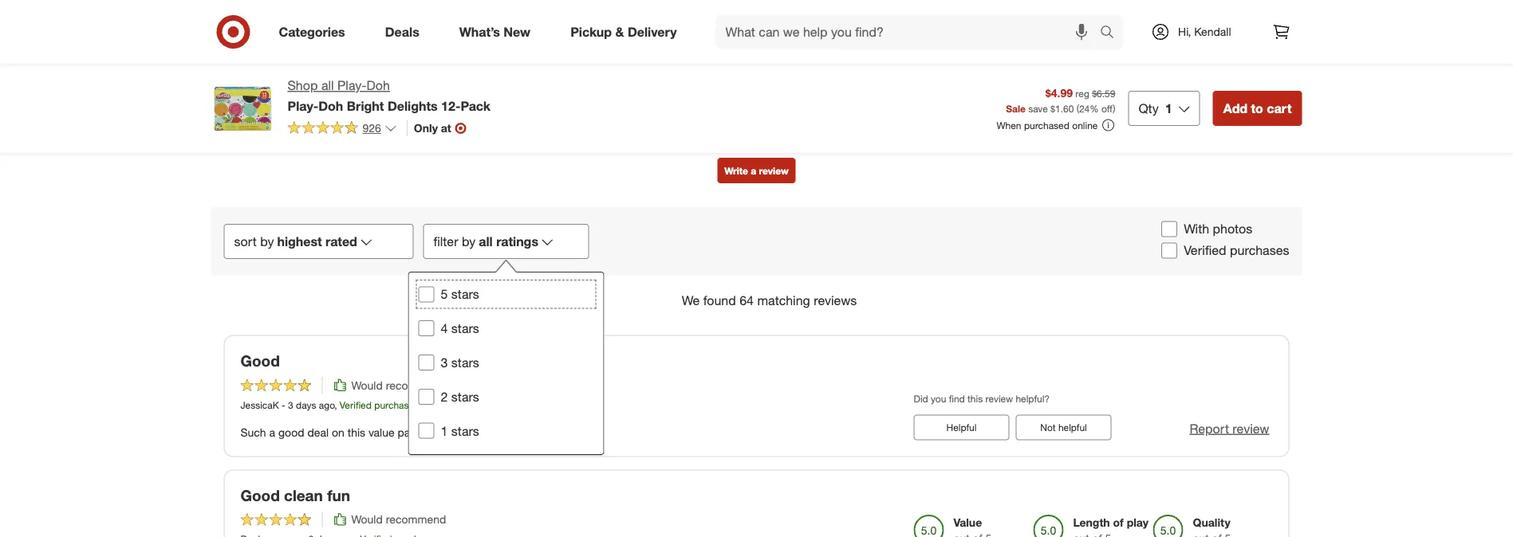 Task type: vqa. For each thing, say whether or not it's contained in the screenshot.
the middle review
yes



Task type: locate. For each thing, give the bounding box(es) containing it.
1 vertical spatial play-
[[288, 98, 318, 114]]

&
[[615, 24, 624, 40]]

write a review
[[725, 165, 789, 177]]

by for filter by
[[462, 234, 476, 249]]

play
[[1127, 516, 1149, 530]]

0 horizontal spatial all
[[321, 78, 334, 93]]

0 horizontal spatial play-
[[288, 98, 318, 114]]

3
[[441, 355, 448, 371], [288, 399, 293, 411]]

1 stars from the top
[[451, 287, 479, 302]]

deals
[[385, 24, 419, 40]]

by right sort
[[260, 234, 274, 249]]

when
[[997, 119, 1022, 131]]

4 stars from the top
[[451, 389, 479, 405]]

shop
[[288, 78, 318, 93]]

2 stars checkbox
[[418, 389, 434, 405]]

all
[[321, 78, 334, 93], [479, 234, 493, 249]]

fun
[[327, 487, 350, 505]]

0 vertical spatial value
[[369, 426, 395, 440]]

2 would recommend from the top
[[351, 513, 446, 527]]

write a review button
[[717, 158, 796, 183]]

recommend for good
[[386, 378, 446, 392]]

$4.99
[[1046, 86, 1073, 100]]

verified purchases
[[1184, 243, 1290, 258]]

stars
[[451, 287, 479, 302], [451, 321, 479, 336], [451, 355, 479, 371], [451, 389, 479, 405], [451, 423, 479, 439]]

all left ratings
[[479, 234, 493, 249]]

stars for 4 stars
[[451, 321, 479, 336]]

5 stars from the top
[[451, 423, 479, 439]]

reviews
[[814, 293, 857, 308]]

1 horizontal spatial all
[[479, 234, 493, 249]]

2 would from the top
[[351, 513, 383, 527]]

3 right 3 stars option
[[441, 355, 448, 371]]

verified down with
[[1184, 243, 1227, 258]]

1 would recommend from the top
[[351, 378, 446, 392]]

1
[[1165, 101, 1172, 116], [441, 423, 448, 439]]

1 vertical spatial would
[[351, 513, 383, 527]]

new
[[504, 24, 531, 40]]

helpful
[[1059, 422, 1087, 434]]

1 horizontal spatial verified
[[1184, 243, 1227, 258]]

to
[[1251, 101, 1263, 116]]

1 vertical spatial 3
[[288, 399, 293, 411]]

0 horizontal spatial by
[[260, 234, 274, 249]]

what's new link
[[446, 14, 551, 49]]

review right write
[[759, 165, 789, 177]]

1 horizontal spatial this
[[968, 393, 983, 405]]

1 would from the top
[[351, 378, 383, 392]]

a inside write a review button
[[751, 165, 756, 177]]

sort
[[234, 234, 257, 249]]

1 horizontal spatial review
[[986, 393, 1013, 405]]

review inside button
[[759, 165, 789, 177]]

stars down 4 stars
[[451, 355, 479, 371]]

matching
[[757, 293, 810, 308]]

What can we help you find? suggestions appear below search field
[[716, 14, 1104, 49]]

2 recommend from the top
[[386, 513, 446, 527]]

1 vertical spatial all
[[479, 234, 493, 249]]

2 by from the left
[[462, 234, 476, 249]]

stars right 5
[[451, 287, 479, 302]]

this right on
[[348, 426, 365, 440]]

of
[[1113, 516, 1124, 530]]

0 horizontal spatial this
[[348, 426, 365, 440]]

4 stars
[[441, 321, 479, 336]]

$
[[1051, 102, 1055, 114]]

value
[[369, 426, 395, 440], [954, 516, 982, 530]]

1 right the 1 stars checkbox
[[441, 423, 448, 439]]

12-
[[441, 98, 461, 114]]

1 horizontal spatial 1
[[1165, 101, 1172, 116]]

1 vertical spatial recommend
[[386, 513, 446, 527]]

doh up bright
[[367, 78, 390, 93]]

by right filter
[[462, 234, 476, 249]]

deals link
[[372, 14, 439, 49]]

$4.99 reg $6.59 sale save $ 1.60 ( 24 % off )
[[1006, 86, 1116, 114]]

play- up bright
[[337, 78, 367, 93]]

1 stars
[[441, 423, 479, 439]]

0 vertical spatial a
[[751, 165, 756, 177]]

good for good clean fun
[[241, 487, 280, 505]]

4
[[441, 321, 448, 336]]

filter by all ratings
[[434, 234, 538, 249]]

colors
[[450, 426, 480, 440]]

2 stars from the top
[[451, 321, 479, 336]]

1 horizontal spatial 3
[[441, 355, 448, 371]]

5 stars
[[441, 287, 479, 302]]

24
[[1079, 102, 1090, 114]]

1 by from the left
[[260, 234, 274, 249]]

the
[[428, 426, 447, 440]]

0 horizontal spatial a
[[269, 426, 275, 440]]

1 vertical spatial good
[[241, 487, 280, 505]]

we found 64 matching reviews
[[682, 293, 857, 308]]

3 right -
[[288, 399, 293, 411]]

play- down shop
[[288, 98, 318, 114]]

1 good from the top
[[241, 352, 280, 371]]

0 vertical spatial good
[[241, 352, 280, 371]]

what's new
[[459, 24, 531, 40]]

qty 1
[[1139, 101, 1172, 116]]

this right find
[[968, 393, 983, 405]]

1 vertical spatial verified
[[340, 399, 372, 411]]

1 right qty
[[1165, 101, 1172, 116]]

play-
[[337, 78, 367, 93], [288, 98, 318, 114]]

doh up 926 link on the left top of the page
[[318, 98, 343, 114]]

%
[[1090, 102, 1099, 114]]

a right the such
[[269, 426, 275, 440]]

good left clean
[[241, 487, 280, 505]]

report
[[1190, 421, 1229, 437]]

0 horizontal spatial verified
[[340, 399, 372, 411]]

pickup & delivery link
[[557, 14, 697, 49]]

(
[[1077, 102, 1079, 114]]

2 vertical spatial review
[[1233, 421, 1270, 437]]

1 horizontal spatial by
[[462, 234, 476, 249]]

2 horizontal spatial review
[[1233, 421, 1270, 437]]

0 vertical spatial would recommend
[[351, 378, 446, 392]]

stars right 2
[[451, 389, 479, 405]]

search button
[[1093, 14, 1131, 53]]

not helpful button
[[1016, 415, 1112, 441]]

all right shop
[[321, 78, 334, 93]]

1 horizontal spatial a
[[751, 165, 756, 177]]

)
[[1113, 102, 1116, 114]]

1 vertical spatial a
[[269, 426, 275, 440]]

recommend
[[386, 378, 446, 392], [386, 513, 446, 527]]

0 vertical spatial play-
[[337, 78, 367, 93]]

only at
[[414, 121, 451, 135]]

stars left are
[[451, 423, 479, 439]]

With photos checkbox
[[1162, 221, 1178, 237]]

review left helpful?
[[986, 393, 1013, 405]]

1 vertical spatial value
[[954, 516, 982, 530]]

3 stars from the top
[[451, 355, 479, 371]]

qty
[[1139, 101, 1159, 116]]

0 vertical spatial recommend
[[386, 378, 446, 392]]

with photos
[[1184, 221, 1253, 237]]

0 vertical spatial would
[[351, 378, 383, 392]]

1 recommend from the top
[[386, 378, 446, 392]]

categories
[[279, 24, 345, 40]]

write
[[725, 165, 748, 177]]

purchaser
[[374, 399, 417, 411]]

sale
[[1006, 102, 1026, 114]]

1 vertical spatial would recommend
[[351, 513, 446, 527]]

shop all play-doh play-doh bright delights 12-pack
[[288, 78, 491, 114]]

would
[[351, 378, 383, 392], [351, 513, 383, 527]]

verified right the ,
[[340, 399, 372, 411]]

purchases
[[1230, 243, 1290, 258]]

0 horizontal spatial review
[[759, 165, 789, 177]]

would recommend
[[351, 378, 446, 392], [351, 513, 446, 527]]

4 stars checkbox
[[418, 321, 434, 337]]

search
[[1093, 26, 1131, 41]]

0 vertical spatial all
[[321, 78, 334, 93]]

what's
[[459, 24, 500, 40]]

a right write
[[751, 165, 756, 177]]

this
[[968, 393, 983, 405], [348, 426, 365, 440]]

2 stars
[[441, 389, 479, 405]]

stars for 1 stars
[[451, 423, 479, 439]]

length
[[1073, 516, 1110, 530]]

are
[[484, 426, 499, 440]]

good
[[241, 352, 280, 371], [241, 487, 280, 505]]

1 vertical spatial 1
[[441, 423, 448, 439]]

stars right 4
[[451, 321, 479, 336]]

0 horizontal spatial doh
[[318, 98, 343, 114]]

0 vertical spatial doh
[[367, 78, 390, 93]]

report review button
[[1190, 420, 1270, 438]]

good up jessicak
[[241, 352, 280, 371]]

2 good from the top
[[241, 487, 280, 505]]

review right report
[[1233, 421, 1270, 437]]

would recommend for good
[[351, 378, 446, 392]]

0 vertical spatial review
[[759, 165, 789, 177]]

pickup
[[571, 24, 612, 40]]

1 horizontal spatial play-
[[337, 78, 367, 93]]

report review
[[1190, 421, 1270, 437]]



Task type: describe. For each thing, give the bounding box(es) containing it.
online
[[1072, 119, 1098, 131]]

such a good deal on this value pack. the colors are pretty
[[241, 426, 532, 440]]

good for good
[[241, 352, 280, 371]]

image of play-doh bright delights 12-pack image
[[211, 77, 275, 140]]

926
[[363, 121, 381, 135]]

$6.59
[[1092, 87, 1116, 99]]

pickup & delivery
[[571, 24, 677, 40]]

cart
[[1267, 101, 1292, 116]]

pack.
[[398, 426, 425, 440]]

with
[[1184, 221, 1209, 237]]

1 stars checkbox
[[418, 423, 434, 439]]

reg
[[1076, 87, 1090, 99]]

1 vertical spatial this
[[348, 426, 365, 440]]

not
[[1040, 422, 1056, 434]]

guest review image 2 of 2, zoom in image
[[757, 22, 856, 121]]

sort by highest rated
[[234, 234, 357, 249]]

stars for 3 stars
[[451, 355, 479, 371]]

hi, kendall
[[1178, 25, 1231, 39]]

delights
[[388, 98, 438, 114]]

guest review image 1 of 2, zoom in image
[[644, 22, 744, 121]]

jessicak
[[241, 399, 279, 411]]

photos
[[1213, 221, 1253, 237]]

0 horizontal spatial 1
[[441, 423, 448, 439]]

quality
[[1193, 516, 1231, 530]]

not helpful
[[1040, 422, 1087, 434]]

only
[[414, 121, 438, 135]]

,
[[334, 399, 337, 411]]

all inside shop all play-doh play-doh bright delights 12-pack
[[321, 78, 334, 93]]

find
[[949, 393, 965, 405]]

0 vertical spatial verified
[[1184, 243, 1227, 258]]

kendall
[[1194, 25, 1231, 39]]

by for sort by
[[260, 234, 274, 249]]

3 stars checkbox
[[418, 355, 434, 371]]

ago
[[319, 399, 334, 411]]

good
[[278, 426, 304, 440]]

3 stars
[[441, 355, 479, 371]]

hi,
[[1178, 25, 1191, 39]]

highest
[[277, 234, 322, 249]]

would for good
[[351, 378, 383, 392]]

pack
[[461, 98, 491, 114]]

-
[[282, 399, 285, 411]]

we
[[682, 293, 700, 308]]

0 horizontal spatial value
[[369, 426, 395, 440]]

at
[[441, 121, 451, 135]]

helpful?
[[1016, 393, 1050, 405]]

helpful button
[[914, 415, 1010, 441]]

found
[[703, 293, 736, 308]]

off
[[1102, 102, 1113, 114]]

bright
[[347, 98, 384, 114]]

Verified purchases checkbox
[[1162, 243, 1178, 259]]

926 link
[[288, 120, 397, 139]]

1 horizontal spatial value
[[954, 516, 982, 530]]

stars for 2 stars
[[451, 389, 479, 405]]

days
[[296, 399, 316, 411]]

add to cart button
[[1213, 91, 1302, 126]]

helpful
[[947, 422, 977, 434]]

5 stars checkbox
[[418, 287, 434, 303]]

jessicak - 3 days ago , verified purchaser
[[241, 399, 417, 411]]

0 vertical spatial this
[[968, 393, 983, 405]]

0 horizontal spatial 3
[[288, 399, 293, 411]]

0 vertical spatial 1
[[1165, 101, 1172, 116]]

1 vertical spatial review
[[986, 393, 1013, 405]]

would for good clean fun
[[351, 513, 383, 527]]

purchased
[[1024, 119, 1070, 131]]

review inside button
[[1233, 421, 1270, 437]]

add
[[1223, 101, 1248, 116]]

add to cart
[[1223, 101, 1292, 116]]

filter
[[434, 234, 458, 249]]

clean
[[284, 487, 323, 505]]

on
[[332, 426, 345, 440]]

a for write
[[751, 165, 756, 177]]

1 vertical spatial doh
[[318, 98, 343, 114]]

stars for 5 stars
[[451, 287, 479, 302]]

0 vertical spatial 3
[[441, 355, 448, 371]]

1 horizontal spatial doh
[[367, 78, 390, 93]]

did you find this review helpful?
[[914, 393, 1050, 405]]

did
[[914, 393, 928, 405]]

a for such
[[269, 426, 275, 440]]

recommend for good clean fun
[[386, 513, 446, 527]]

categories link
[[265, 14, 365, 49]]

would recommend for good clean fun
[[351, 513, 446, 527]]

delivery
[[628, 24, 677, 40]]

pretty
[[502, 426, 532, 440]]

rated
[[326, 234, 357, 249]]

good clean fun
[[241, 487, 350, 505]]

2
[[441, 389, 448, 405]]

ratings
[[496, 234, 538, 249]]

save
[[1028, 102, 1048, 114]]

64
[[740, 293, 754, 308]]

when purchased online
[[997, 119, 1098, 131]]

5
[[441, 287, 448, 302]]



